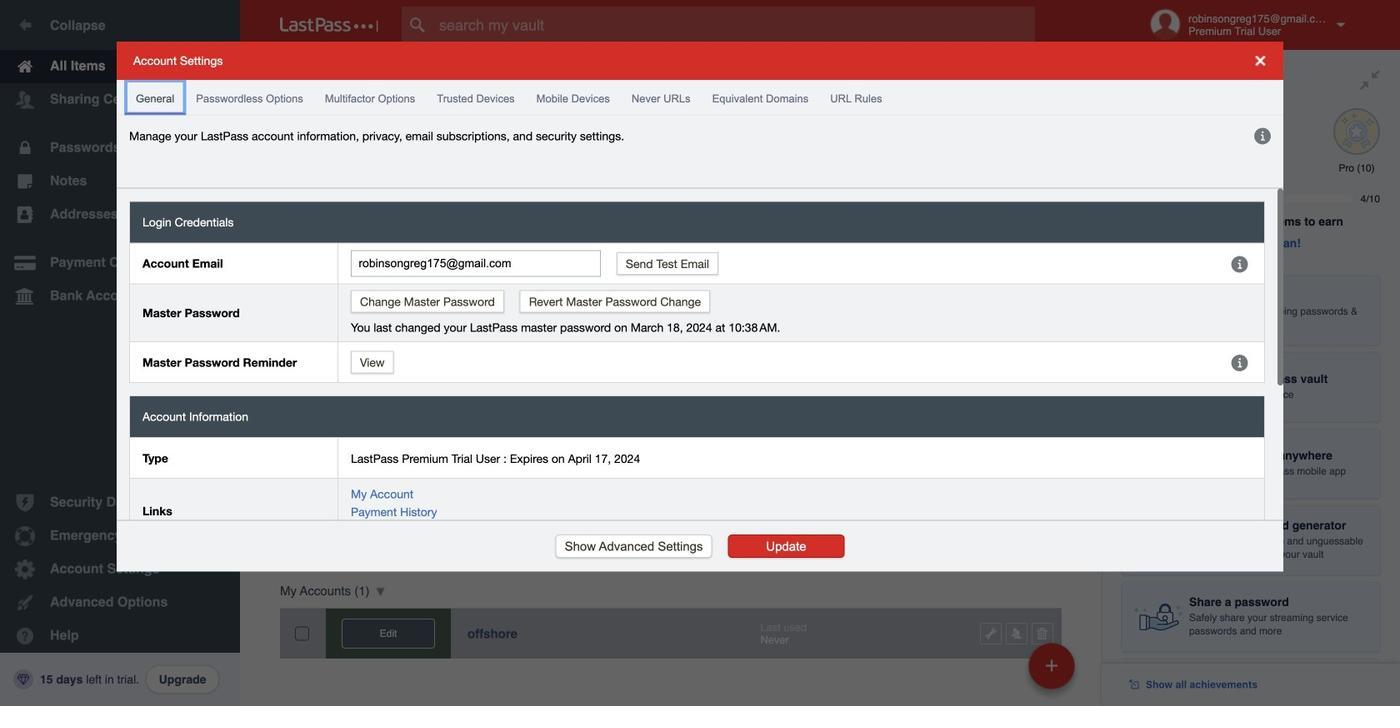 Task type: vqa. For each thing, say whether or not it's contained in the screenshot.
LastPass image
yes



Task type: locate. For each thing, give the bounding box(es) containing it.
lastpass image
[[280, 18, 378, 33]]

new item image
[[1046, 661, 1058, 672]]

Search search field
[[402, 7, 1068, 43]]

new item navigation
[[1023, 639, 1085, 707]]



Task type: describe. For each thing, give the bounding box(es) containing it.
search my vault text field
[[402, 7, 1068, 43]]

main navigation navigation
[[0, 0, 240, 707]]

vault options navigation
[[240, 50, 1102, 100]]



